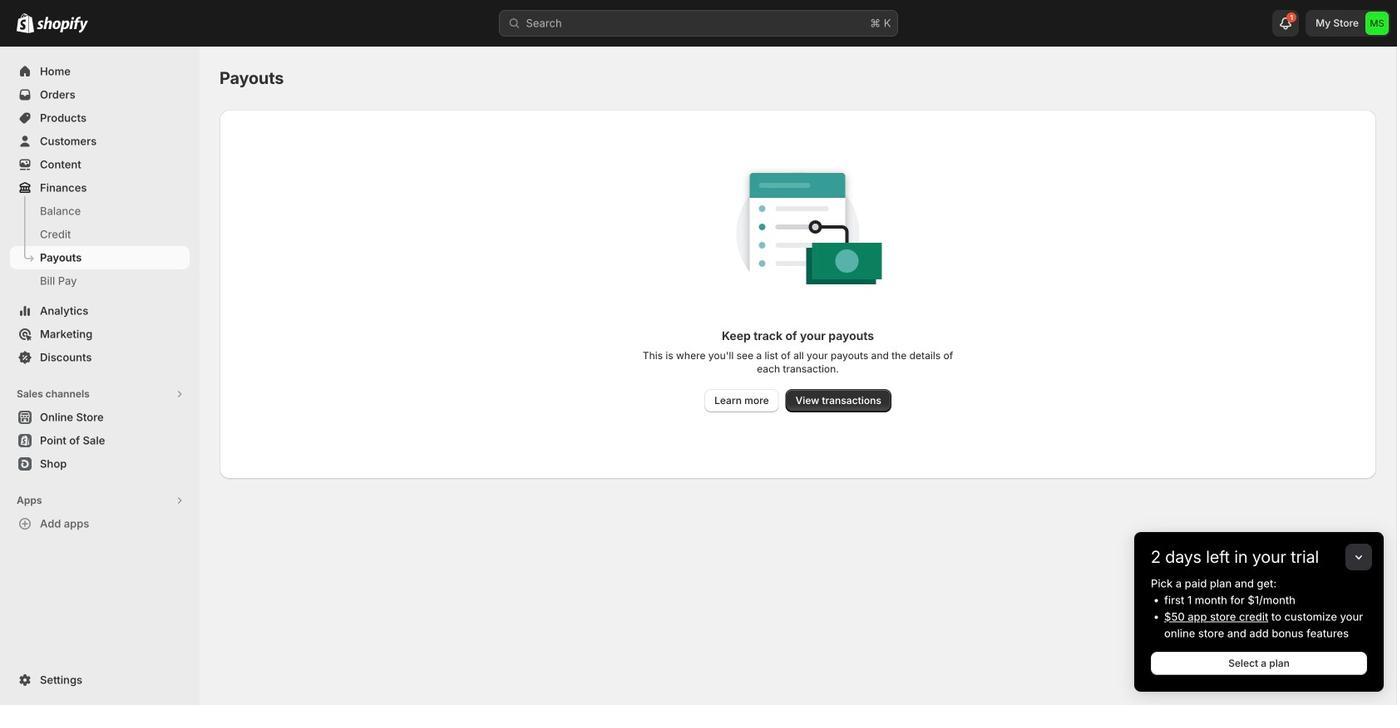 Task type: locate. For each thing, give the bounding box(es) containing it.
shopify image
[[17, 13, 34, 33], [37, 16, 88, 33]]

1 horizontal spatial shopify image
[[37, 16, 88, 33]]

0 horizontal spatial shopify image
[[17, 13, 34, 33]]



Task type: vqa. For each thing, say whether or not it's contained in the screenshot.
leftmost 3
no



Task type: describe. For each thing, give the bounding box(es) containing it.
my store image
[[1366, 12, 1389, 35]]



